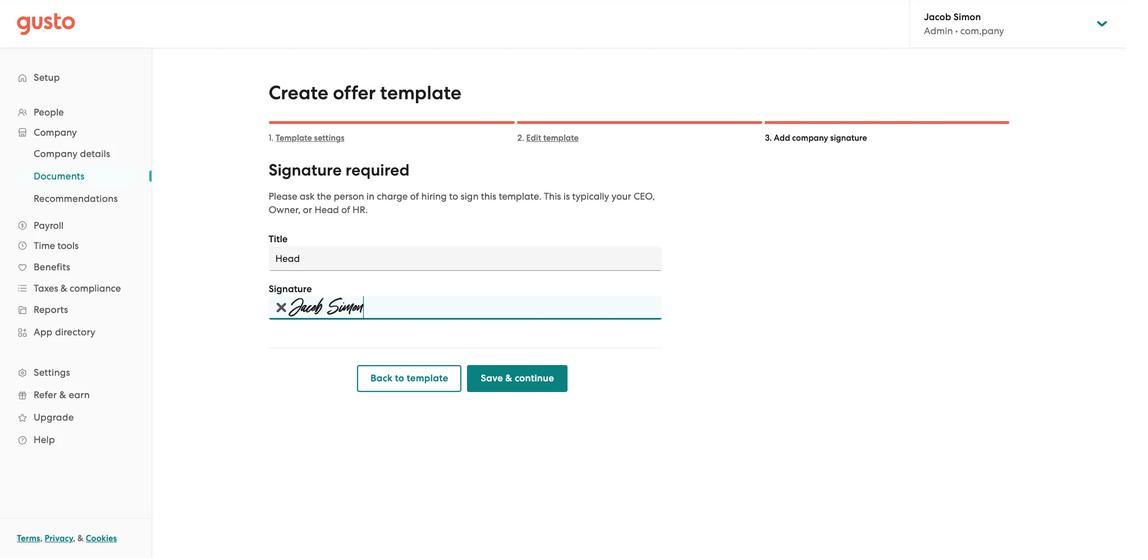 Task type: vqa. For each thing, say whether or not it's contained in the screenshot.
and corresponding to benefits
no



Task type: locate. For each thing, give the bounding box(es) containing it.
this
[[544, 191, 561, 202]]

title
[[269, 234, 288, 245]]

save
[[481, 373, 503, 385]]

0 horizontal spatial of
[[341, 204, 350, 216]]

to left sign on the top left of the page
[[449, 191, 458, 202]]

add company signature
[[774, 133, 868, 143]]

save & continue
[[481, 373, 554, 385]]

refer
[[34, 390, 57, 401]]

1 company from the top
[[34, 127, 77, 138]]

0 vertical spatial to
[[449, 191, 458, 202]]

& right save
[[506, 373, 513, 385]]

documents link
[[20, 166, 140, 186]]

1 horizontal spatial of
[[410, 191, 419, 202]]

template for create offer template
[[380, 81, 462, 104]]

2 company from the top
[[34, 148, 78, 160]]

to
[[449, 191, 458, 202], [395, 373, 405, 385]]

typically
[[572, 191, 610, 202]]

signature up "ask"
[[269, 161, 342, 180]]

2 list from the top
[[0, 143, 152, 210]]

head
[[315, 204, 339, 216]]

this
[[481, 191, 497, 202]]

& inside 'dropdown button'
[[61, 283, 67, 294]]

to right back
[[395, 373, 405, 385]]

of left hiring
[[410, 191, 419, 202]]

jacob simon admin • com,pany
[[924, 11, 1005, 37]]

benefits
[[34, 262, 70, 273]]

0 horizontal spatial ,
[[40, 534, 43, 544]]

list
[[0, 102, 152, 452], [0, 143, 152, 210]]

template
[[380, 81, 462, 104], [543, 133, 579, 143], [407, 373, 448, 385]]

privacy link
[[45, 534, 73, 544]]

of down the person
[[341, 204, 350, 216]]

2 vertical spatial template
[[407, 373, 448, 385]]

the
[[317, 191, 332, 202]]

•
[[956, 25, 959, 37]]

signature
[[269, 161, 342, 180], [269, 284, 312, 295]]

1 vertical spatial company
[[34, 148, 78, 160]]

signature down the 'title'
[[269, 284, 312, 295]]

to inside please ask the person in charge of hiring to sign this template. this is typically your ceo, owner, or head of hr.
[[449, 191, 458, 202]]

1 vertical spatial of
[[341, 204, 350, 216]]

continue
[[515, 373, 554, 385]]

, left cookies button on the bottom left of the page
[[73, 534, 75, 544]]

1 horizontal spatial ,
[[73, 534, 75, 544]]

of
[[410, 191, 419, 202], [341, 204, 350, 216]]

& for earn
[[59, 390, 66, 401]]

0 horizontal spatial to
[[395, 373, 405, 385]]

jacob
[[924, 11, 952, 23]]

, left the privacy
[[40, 534, 43, 544]]

app directory link
[[11, 322, 140, 343]]

edit template
[[527, 133, 579, 143]]

back to template link
[[357, 366, 462, 393]]

signature required
[[269, 161, 410, 180]]

earn
[[69, 390, 90, 401]]

gusto navigation element
[[0, 48, 152, 470]]

people
[[34, 107, 64, 118]]

template settings
[[276, 133, 345, 143]]

& left earn
[[59, 390, 66, 401]]

1 signature from the top
[[269, 161, 342, 180]]

0 vertical spatial template
[[380, 81, 462, 104]]

&
[[61, 283, 67, 294], [506, 373, 513, 385], [59, 390, 66, 401], [78, 534, 84, 544]]

0 vertical spatial company
[[34, 127, 77, 138]]

,
[[40, 534, 43, 544], [73, 534, 75, 544]]

add
[[774, 133, 791, 143]]

settings
[[314, 133, 345, 143]]

time
[[34, 240, 55, 252]]

1 horizontal spatial to
[[449, 191, 458, 202]]

your
[[612, 191, 632, 202]]

& right the "taxes" on the left bottom of page
[[61, 283, 67, 294]]

in
[[367, 191, 375, 202]]

1 vertical spatial signature
[[269, 284, 312, 295]]

create
[[269, 81, 329, 104]]

terms , privacy , & cookies
[[17, 534, 117, 544]]

company inside dropdown button
[[34, 127, 77, 138]]

signature for signature required
[[269, 161, 342, 180]]

taxes & compliance button
[[11, 279, 140, 299]]

1 vertical spatial to
[[395, 373, 405, 385]]

2 signature from the top
[[269, 284, 312, 295]]

upgrade
[[34, 412, 74, 423]]

or
[[303, 204, 312, 216]]

list containing people
[[0, 102, 152, 452]]

company
[[34, 127, 77, 138], [34, 148, 78, 160]]

& inside 'link'
[[59, 390, 66, 401]]

0 vertical spatial signature
[[269, 161, 342, 180]]

benefits link
[[11, 257, 140, 277]]

company up documents
[[34, 148, 78, 160]]

hr.
[[353, 204, 368, 216]]

settings link
[[11, 363, 140, 383]]

company for company
[[34, 127, 77, 138]]

company down the people
[[34, 127, 77, 138]]

help link
[[11, 430, 140, 450]]

& inside button
[[506, 373, 513, 385]]

1 list from the top
[[0, 102, 152, 452]]

privacy
[[45, 534, 73, 544]]

edit template link
[[527, 133, 579, 143]]

& for continue
[[506, 373, 513, 385]]

setup
[[34, 72, 60, 83]]

ceo,
[[634, 191, 655, 202]]

directory
[[55, 327, 95, 338]]

0 vertical spatial of
[[410, 191, 419, 202]]

reports link
[[11, 300, 140, 320]]



Task type: describe. For each thing, give the bounding box(es) containing it.
template settings link
[[276, 133, 345, 143]]

company for company details
[[34, 148, 78, 160]]

taxes & compliance
[[34, 283, 121, 294]]

refer & earn
[[34, 390, 90, 401]]

offer
[[333, 81, 376, 104]]

refer & earn link
[[11, 385, 140, 406]]

setup link
[[11, 67, 140, 88]]

required
[[346, 161, 410, 180]]

time tools
[[34, 240, 79, 252]]

taxes
[[34, 283, 58, 294]]

upgrade link
[[11, 408, 140, 428]]

2 , from the left
[[73, 534, 75, 544]]

home image
[[17, 13, 75, 35]]

company details
[[34, 148, 110, 160]]

list containing company details
[[0, 143, 152, 210]]

sign
[[461, 191, 479, 202]]

app
[[34, 327, 53, 338]]

Signature text field
[[269, 297, 662, 320]]

owner,
[[269, 204, 301, 216]]

recommendations link
[[20, 189, 140, 209]]

& left cookies button on the bottom left of the page
[[78, 534, 84, 544]]

documents
[[34, 171, 85, 182]]

tools
[[57, 240, 79, 252]]

Title text field
[[269, 247, 662, 271]]

payroll
[[34, 220, 64, 231]]

template for back to template
[[407, 373, 448, 385]]

people button
[[11, 102, 140, 122]]

1 , from the left
[[40, 534, 43, 544]]

charge
[[377, 191, 408, 202]]

company details link
[[20, 144, 140, 164]]

signature
[[831, 133, 868, 143]]

1 vertical spatial template
[[543, 133, 579, 143]]

back
[[371, 373, 393, 385]]

simon
[[954, 11, 982, 23]]

compliance
[[70, 283, 121, 294]]

payroll button
[[11, 216, 140, 236]]

app directory
[[34, 327, 95, 338]]

settings
[[34, 367, 70, 379]]

hiring
[[422, 191, 447, 202]]

company
[[793, 133, 829, 143]]

back to template
[[371, 373, 448, 385]]

create offer template
[[269, 81, 462, 104]]

com,pany
[[961, 25, 1005, 37]]

person
[[334, 191, 364, 202]]

company button
[[11, 122, 140, 143]]

cookies button
[[86, 532, 117, 546]]

please ask the person in charge of hiring to sign this template. this is typically your ceo, owner, or head of hr.
[[269, 191, 655, 216]]

save & continue button
[[468, 366, 568, 393]]

ask
[[300, 191, 315, 202]]

signature for signature
[[269, 284, 312, 295]]

help
[[34, 435, 55, 446]]

please
[[269, 191, 297, 202]]

time tools button
[[11, 236, 140, 256]]

cookies
[[86, 534, 117, 544]]

terms link
[[17, 534, 40, 544]]

recommendations
[[34, 193, 118, 204]]

is
[[564, 191, 570, 202]]

& for compliance
[[61, 283, 67, 294]]

admin
[[924, 25, 953, 37]]

template
[[276, 133, 312, 143]]

template.
[[499, 191, 542, 202]]

edit
[[527, 133, 541, 143]]

terms
[[17, 534, 40, 544]]

details
[[80, 148, 110, 160]]

reports
[[34, 304, 68, 316]]



